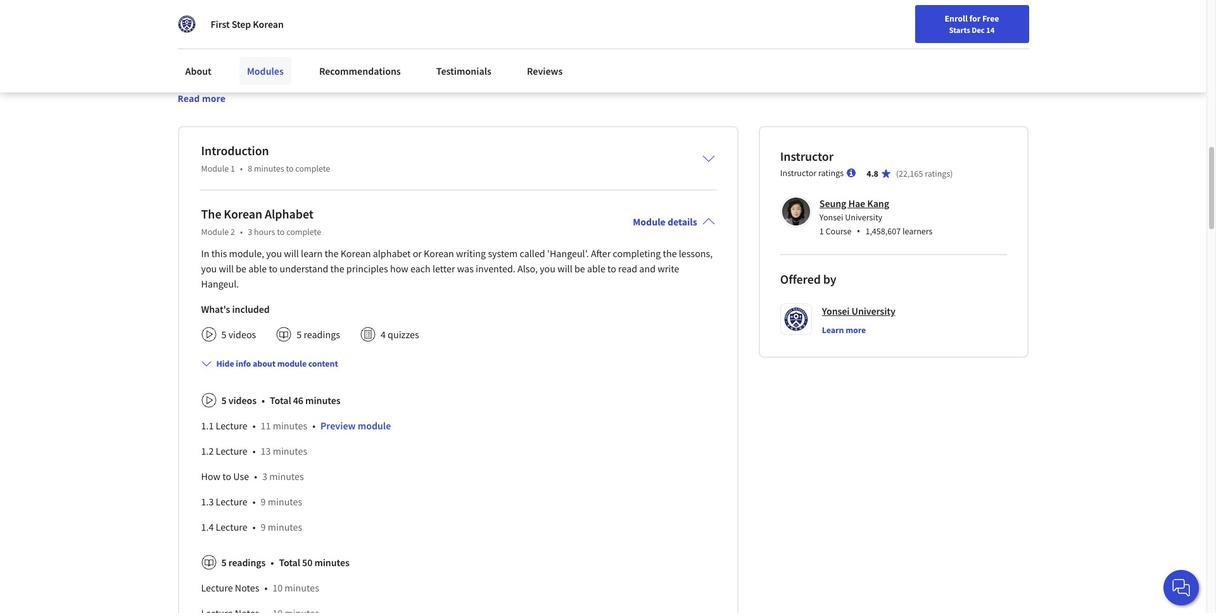Task type: describe. For each thing, give the bounding box(es) containing it.
(
[[897, 168, 899, 179]]

hide info about module content button
[[196, 352, 343, 375]]

listening
[[211, 56, 246, 68]]

first step korean
[[211, 18, 284, 30]]

expressions
[[431, 56, 480, 68]]

instructor for instructor ratings
[[781, 167, 817, 179]]

• total 46 minutes
[[262, 394, 341, 407]]

quizzes inside this is an elementary-level korean language course, consisting of 5 lessons with 4 units, and covers 4 skills: reading, writing, listening and speaking. the main topics include basic expressions used in everyday life, such as greetings, introducing yourself, talking about your family and a daily life and so on. each lesson covers dialogues, pronunciation, vocabulary, grammar, quizzes and role-plays. read more
[[270, 83, 301, 95]]

an
[[206, 43, 216, 55]]

1 horizontal spatial covers
[[559, 43, 586, 55]]

used
[[483, 56, 503, 68]]

main
[[325, 56, 346, 68]]

lecture left the notes
[[201, 582, 233, 594]]

the left principles
[[331, 262, 345, 275]]

introduction module 1 • 8 minutes to complete
[[201, 142, 330, 174]]

• right use
[[254, 470, 257, 483]]

and left so
[[432, 70, 448, 82]]

daily
[[396, 70, 415, 82]]

or
[[413, 247, 422, 260]]

enroll
[[945, 13, 968, 24]]

5 down what's
[[222, 328, 227, 341]]

module left details
[[633, 215, 666, 228]]

1.4
[[201, 521, 214, 534]]

1.2 lecture • 13 minutes
[[201, 445, 308, 457]]

to inside hide info about module content region
[[223, 470, 231, 483]]

2 horizontal spatial 4
[[588, 43, 594, 55]]

english button
[[941, 0, 1018, 41]]

learn
[[823, 324, 845, 336]]

1 vertical spatial yonsei
[[823, 305, 850, 317]]

seung hae kang image
[[783, 198, 811, 225]]

1 horizontal spatial 5 readings
[[297, 328, 340, 341]]

lessons,
[[679, 247, 713, 260]]

dec
[[972, 25, 985, 35]]

find
[[856, 15, 872, 26]]

8
[[248, 163, 252, 174]]

include
[[375, 56, 405, 68]]

yonsei inside seung hae kang yonsei university 1 course • 1,458,607 learners
[[820, 212, 844, 223]]

• left the 13
[[253, 445, 256, 457]]

preview module link
[[321, 419, 391, 432]]

the inside the korean alphabet module 2 • 3 hours to complete
[[201, 206, 221, 222]]

more inside this is an elementary-level korean language course, consisting of 5 lessons with 4 units, and covers 4 skills: reading, writing, listening and speaking. the main topics include basic expressions used in everyday life, such as greetings, introducing yourself, talking about your family and a daily life and so on. each lesson covers dialogues, pronunciation, vocabulary, grammar, quizzes and role-plays. read more
[[202, 92, 226, 104]]

learners
[[903, 225, 933, 237]]

lessons
[[456, 43, 486, 55]]

yonsei university
[[823, 305, 896, 317]]

1.3
[[201, 495, 214, 508]]

with
[[489, 43, 506, 55]]

after
[[591, 247, 611, 260]]

• inside introduction module 1 • 8 minutes to complete
[[240, 163, 243, 174]]

1 horizontal spatial 4
[[509, 43, 514, 55]]

reading,
[[620, 43, 654, 55]]

find your new career
[[856, 15, 935, 26]]

readings inside hide info about module content region
[[229, 556, 266, 569]]

in
[[201, 247, 209, 260]]

complete inside the korean alphabet module 2 • 3 hours to complete
[[287, 226, 321, 238]]

testimonials
[[437, 65, 492, 77]]

yonsei university image
[[178, 15, 196, 33]]

offered
[[781, 271, 821, 287]]

principles
[[347, 262, 388, 275]]

and left role- on the left top of the page
[[303, 83, 319, 95]]

included
[[232, 303, 270, 315]]

university inside seung hae kang yonsei university 1 course • 1,458,607 learners
[[846, 212, 883, 223]]

3 inside hide info about module content region
[[262, 470, 267, 483]]

module details
[[633, 215, 698, 228]]

your inside this is an elementary-level korean language course, consisting of 5 lessons with 4 units, and covers 4 skills: reading, writing, listening and speaking. the main topics include basic expressions used in everyday life, such as greetings, introducing yourself, talking about your family and a daily life and so on. each lesson covers dialogues, pronunciation, vocabulary, grammar, quizzes and role-plays. read more
[[322, 70, 341, 82]]

there are 6 modules in this course
[[178, 4, 434, 27]]

and left 'a'
[[371, 70, 386, 82]]

lecture for 1.4
[[216, 521, 248, 534]]

and up life,
[[541, 43, 557, 55]]

• down how to use • 3 minutes
[[253, 495, 256, 508]]

minutes right the 13
[[273, 445, 308, 457]]

and up yourself,
[[248, 56, 264, 68]]

module inside region
[[358, 419, 391, 432]]

first
[[211, 18, 230, 30]]

korean inside this is an elementary-level korean language course, consisting of 5 lessons with 4 units, and covers 4 skills: reading, writing, listening and speaking. the main topics include basic expressions used in everyday life, such as greetings, introducing yourself, talking about your family and a daily life and so on. each lesson covers dialogues, pronunciation, vocabulary, grammar, quizzes and role-plays. read more
[[289, 43, 319, 55]]

minutes right 10
[[285, 582, 319, 594]]

read
[[178, 92, 200, 104]]

and inside "in this module, you will learn the korean alphabet or korean writing system called 'hangeul'. after completing the lessons, you will be able to understand the principles how each letter was invented. also, you will be able to read and write hangeul."
[[640, 262, 656, 275]]

• down 1.3 lecture • 9 minutes
[[253, 521, 256, 534]]

invented.
[[476, 262, 516, 275]]

• left 'preview'
[[313, 419, 316, 432]]

seung
[[820, 197, 847, 210]]

lecture for 1.1
[[216, 419, 248, 432]]

step
[[232, 18, 251, 30]]

5 up lecture notes • 10 minutes
[[222, 556, 227, 569]]

about inside this is an elementary-level korean language course, consisting of 5 lessons with 4 units, and covers 4 skills: reading, writing, listening and speaking. the main topics include basic expressions used in everyday life, such as greetings, introducing yourself, talking about your family and a daily life and so on. each lesson covers dialogues, pronunciation, vocabulary, grammar, quizzes and role-plays. read more
[[295, 70, 320, 82]]

1 vertical spatial covers
[[528, 70, 555, 82]]

consisting
[[394, 43, 435, 55]]

minutes down 1.3 lecture • 9 minutes
[[268, 521, 302, 534]]

0 horizontal spatial you
[[201, 262, 217, 275]]

skills:
[[596, 43, 618, 55]]

pronunciation,
[[602, 70, 662, 82]]

as
[[593, 56, 602, 68]]

5 up hide info about module content
[[297, 328, 302, 341]]

role-
[[321, 83, 340, 95]]

seung hae kang link
[[820, 197, 890, 210]]

hae
[[849, 197, 866, 210]]

1 horizontal spatial will
[[284, 247, 299, 260]]

1.3 lecture • 9 minutes
[[201, 495, 302, 508]]

9 for 1.4 lecture
[[261, 521, 266, 534]]

hours
[[254, 226, 275, 238]]

to left understand
[[269, 262, 278, 275]]

topics
[[348, 56, 373, 68]]

0 vertical spatial in
[[334, 4, 349, 27]]

find your new career link
[[849, 13, 941, 29]]

1 horizontal spatial readings
[[304, 328, 340, 341]]

5 readings inside hide info about module content region
[[222, 556, 266, 569]]

11
[[261, 419, 271, 432]]

about
[[185, 65, 212, 77]]

the up write
[[663, 247, 677, 260]]

1.4 lecture • 9 minutes
[[201, 521, 302, 534]]

korean up level
[[253, 18, 284, 30]]

1 able from the left
[[249, 262, 267, 275]]

vocabulary,
[[178, 83, 225, 95]]

hide info about module content
[[216, 358, 338, 369]]

instructor for instructor
[[781, 148, 834, 164]]

hide info about module content region
[[201, 383, 715, 614]]

to inside the korean alphabet module 2 • 3 hours to complete
[[277, 226, 285, 238]]

1 inside seung hae kang yonsei university 1 course • 1,458,607 learners
[[820, 225, 824, 237]]

are
[[225, 4, 249, 27]]

new
[[892, 15, 909, 26]]

what's
[[201, 303, 230, 315]]

4 quizzes
[[381, 328, 419, 341]]

for
[[970, 13, 981, 24]]

minutes down how to use • 3 minutes
[[268, 495, 302, 508]]

0 horizontal spatial will
[[219, 262, 234, 275]]

• inside the korean alphabet module 2 • 3 hours to complete
[[240, 226, 243, 238]]

units,
[[516, 43, 539, 55]]

1 be from the left
[[236, 262, 247, 275]]

this
[[178, 43, 195, 55]]

• total 50 minutes
[[271, 556, 350, 569]]

english
[[964, 14, 995, 27]]

to inside introduction module 1 • 8 minutes to complete
[[286, 163, 294, 174]]

read
[[619, 262, 638, 275]]



Task type: vqa. For each thing, say whether or not it's contained in the screenshot.


Task type: locate. For each thing, give the bounding box(es) containing it.
0 vertical spatial this
[[352, 4, 381, 27]]

family
[[343, 70, 368, 82]]

2 9 from the top
[[261, 521, 266, 534]]

minutes right 8
[[254, 163, 284, 174]]

complete
[[296, 163, 330, 174], [287, 226, 321, 238]]

in this module, you will learn the korean alphabet or korean writing system called 'hangeul'. after completing the lessons, you will be able to understand the principles how each letter was invented. also, you will be able to read and write hangeul.
[[201, 247, 713, 290]]

korean up letter
[[424, 247, 454, 260]]

how to use • 3 minutes
[[201, 470, 304, 483]]

• left 10
[[265, 582, 268, 594]]

1 vertical spatial 9
[[261, 521, 266, 534]]

hide
[[216, 358, 234, 369]]

able down module,
[[249, 262, 267, 275]]

life,
[[555, 56, 569, 68]]

quizzes
[[270, 83, 301, 95], [388, 328, 419, 341]]

instructor up the 'seung hae kang' 'icon'
[[781, 167, 817, 179]]

None search field
[[181, 8, 485, 33]]

0 vertical spatial 5 videos
[[222, 328, 256, 341]]

0 vertical spatial 1
[[231, 163, 235, 174]]

0 vertical spatial total
[[270, 394, 291, 407]]

to right 8
[[286, 163, 294, 174]]

0 horizontal spatial this
[[211, 247, 227, 260]]

modules
[[265, 4, 331, 27]]

more
[[202, 92, 226, 104], [846, 324, 867, 336]]

lecture right 1.2
[[216, 445, 248, 457]]

0 vertical spatial more
[[202, 92, 226, 104]]

yonsei up learn
[[823, 305, 850, 317]]

offered by
[[781, 271, 837, 287]]

will up hangeul.
[[219, 262, 234, 275]]

completing
[[613, 247, 661, 260]]

instructor up instructor ratings
[[781, 148, 834, 164]]

this inside "in this module, you will learn the korean alphabet or korean writing system called 'hangeul'. after completing the lessons, you will be able to understand the principles how each letter was invented. also, you will be able to read and write hangeul."
[[211, 247, 227, 260]]

5 down hide
[[222, 394, 227, 407]]

1 vertical spatial 5 readings
[[222, 556, 266, 569]]

module inside dropdown button
[[277, 358, 307, 369]]

complete up alphabet
[[296, 163, 330, 174]]

about down speaking.
[[295, 70, 320, 82]]

1 vertical spatial complete
[[287, 226, 321, 238]]

5 videos
[[222, 328, 256, 341], [222, 394, 257, 407]]

0 vertical spatial your
[[874, 15, 891, 26]]

0 vertical spatial videos
[[229, 328, 256, 341]]

covers up such
[[559, 43, 586, 55]]

hangeul.
[[201, 277, 239, 290]]

0 vertical spatial quizzes
[[270, 83, 301, 95]]

lesson
[[500, 70, 526, 82]]

chat with us image
[[1172, 578, 1192, 598]]

3 inside the korean alphabet module 2 • 3 hours to complete
[[248, 226, 252, 238]]

in up lesson in the left of the page
[[505, 56, 513, 68]]

course
[[826, 225, 852, 237]]

you down hours
[[266, 247, 282, 260]]

there
[[178, 4, 222, 27]]

1 horizontal spatial be
[[575, 262, 585, 275]]

0 horizontal spatial quizzes
[[270, 83, 301, 95]]

you down the 'in'
[[201, 262, 217, 275]]

writing,
[[178, 56, 208, 68]]

6
[[253, 4, 262, 27]]

covers down everyday
[[528, 70, 555, 82]]

is
[[197, 43, 203, 55]]

reviews
[[527, 65, 563, 77]]

will up understand
[[284, 247, 299, 260]]

on.
[[462, 70, 475, 82]]

to right hours
[[277, 226, 285, 238]]

1 vertical spatial 3
[[262, 470, 267, 483]]

1 vertical spatial the
[[201, 206, 221, 222]]

0 vertical spatial complete
[[296, 163, 330, 174]]

0 horizontal spatial in
[[334, 4, 349, 27]]

minutes down the 13
[[270, 470, 304, 483]]

2 instructor from the top
[[781, 167, 817, 179]]

2
[[231, 226, 235, 238]]

the up the 'in'
[[201, 206, 221, 222]]

1 vertical spatial 1
[[820, 225, 824, 237]]

0 vertical spatial university
[[846, 212, 883, 223]]

• up 10
[[271, 556, 274, 569]]

minutes right 46
[[306, 394, 341, 407]]

reviews link
[[520, 57, 571, 85]]

about right info
[[253, 358, 276, 369]]

1 vertical spatial this
[[211, 247, 227, 260]]

0 horizontal spatial ratings
[[819, 167, 844, 179]]

so
[[450, 70, 460, 82]]

• inside seung hae kang yonsei university 1 course • 1,458,607 learners
[[857, 224, 861, 238]]

1 vertical spatial about
[[253, 358, 276, 369]]

korean up speaking.
[[289, 43, 319, 55]]

• left 11
[[253, 419, 256, 432]]

this up course,
[[352, 4, 381, 27]]

'hangeul'.
[[548, 247, 589, 260]]

recommendations link
[[312, 57, 409, 85]]

videos down what's included
[[229, 328, 256, 341]]

the left main
[[307, 56, 323, 68]]

3 right use
[[262, 470, 267, 483]]

to left read
[[608, 262, 617, 275]]

your up role- on the left top of the page
[[322, 70, 341, 82]]

• right course
[[857, 224, 861, 238]]

10
[[273, 582, 283, 594]]

5
[[448, 43, 453, 55], [222, 328, 227, 341], [297, 328, 302, 341], [222, 394, 227, 407], [222, 556, 227, 569]]

1 horizontal spatial the
[[307, 56, 323, 68]]

about link
[[178, 57, 219, 85]]

and down completing
[[640, 262, 656, 275]]

system
[[488, 247, 518, 260]]

such
[[572, 56, 591, 68]]

3 left hours
[[248, 226, 252, 238]]

in
[[334, 4, 349, 27], [505, 56, 513, 68]]

0 vertical spatial module
[[277, 358, 307, 369]]

understand
[[280, 262, 329, 275]]

in up language
[[334, 4, 349, 27]]

1 vertical spatial readings
[[229, 556, 266, 569]]

your right find at top
[[874, 15, 891, 26]]

able down after
[[588, 262, 606, 275]]

0 horizontal spatial covers
[[528, 70, 555, 82]]

testimonials link
[[429, 57, 499, 85]]

more inside button
[[846, 324, 867, 336]]

about
[[295, 70, 320, 82], [253, 358, 276, 369]]

you right also,
[[540, 262, 556, 275]]

2 able from the left
[[588, 262, 606, 275]]

5 inside this is an elementary-level korean language course, consisting of 5 lessons with 4 units, and covers 4 skills: reading, writing, listening and speaking. the main topics include basic expressions used in everyday life, such as greetings, introducing yourself, talking about your family and a daily life and so on. each lesson covers dialogues, pronunciation, vocabulary, grammar, quizzes and role-plays. read more
[[448, 43, 453, 55]]

dialogues,
[[558, 70, 600, 82]]

complete inside introduction module 1 • 8 minutes to complete
[[296, 163, 330, 174]]

1 instructor from the top
[[781, 148, 834, 164]]

0 horizontal spatial 4
[[381, 328, 386, 341]]

1 horizontal spatial this
[[352, 4, 381, 27]]

alphabet
[[265, 206, 314, 222]]

0 horizontal spatial more
[[202, 92, 226, 104]]

1 vertical spatial in
[[505, 56, 513, 68]]

0 horizontal spatial about
[[253, 358, 276, 369]]

introducing
[[178, 70, 225, 82]]

1 horizontal spatial your
[[874, 15, 891, 26]]

module down introduction
[[201, 163, 229, 174]]

• right 2
[[240, 226, 243, 238]]

lecture for 1.2
[[216, 445, 248, 457]]

( 22,165 ratings )
[[897, 168, 954, 179]]

0 horizontal spatial able
[[249, 262, 267, 275]]

readings up content
[[304, 328, 340, 341]]

the
[[307, 56, 323, 68], [201, 206, 221, 222]]

complete up learn
[[287, 226, 321, 238]]

lecture notes • 10 minutes
[[201, 582, 319, 594]]

9 for 1.3 lecture
[[261, 495, 266, 508]]

1 vertical spatial quizzes
[[388, 328, 419, 341]]

grammar,
[[227, 83, 268, 95]]

0 horizontal spatial be
[[236, 262, 247, 275]]

2 horizontal spatial you
[[540, 262, 556, 275]]

0 vertical spatial 9
[[261, 495, 266, 508]]

more right read
[[202, 92, 226, 104]]

9 down how to use • 3 minutes
[[261, 495, 266, 508]]

0 horizontal spatial the
[[201, 206, 221, 222]]

module right 'preview'
[[358, 419, 391, 432]]

1 left course
[[820, 225, 824, 237]]

module inside the korean alphabet module 2 • 3 hours to complete
[[201, 226, 229, 238]]

0 horizontal spatial 5 readings
[[222, 556, 266, 569]]

module left content
[[277, 358, 307, 369]]

your
[[874, 15, 891, 26], [322, 70, 341, 82]]

1.1 lecture • 11 minutes • preview module
[[201, 419, 391, 432]]

info about module content element
[[196, 347, 715, 614]]

0 vertical spatial 3
[[248, 226, 252, 238]]

• left 8
[[240, 163, 243, 174]]

46
[[293, 394, 304, 407]]

5 readings up the notes
[[222, 556, 266, 569]]

and
[[541, 43, 557, 55], [248, 56, 264, 68], [371, 70, 386, 82], [432, 70, 448, 82], [303, 83, 319, 95], [640, 262, 656, 275]]

free
[[983, 13, 1000, 24]]

be down module,
[[236, 262, 247, 275]]

language
[[322, 43, 359, 55]]

learn more button
[[823, 324, 867, 336]]

0 horizontal spatial 3
[[248, 226, 252, 238]]

be down 'hangeul'.
[[575, 262, 585, 275]]

14
[[987, 25, 995, 35]]

minutes right 11
[[273, 419, 308, 432]]

1 vertical spatial more
[[846, 324, 867, 336]]

read more button
[[178, 92, 226, 105]]

yonsei university link
[[823, 303, 896, 319]]

learn
[[301, 247, 323, 260]]

lecture right 1.3
[[216, 495, 248, 508]]

lecture
[[216, 419, 248, 432], [216, 445, 248, 457], [216, 495, 248, 508], [216, 521, 248, 534], [201, 582, 233, 594]]

more down yonsei university link
[[846, 324, 867, 336]]

1 horizontal spatial about
[[295, 70, 320, 82]]

1 horizontal spatial quizzes
[[388, 328, 419, 341]]

minutes right 50
[[315, 556, 350, 569]]

1 horizontal spatial module
[[358, 419, 391, 432]]

in inside this is an elementary-level korean language course, consisting of 5 lessons with 4 units, and covers 4 skills: reading, writing, listening and speaking. the main topics include basic expressions used in everyday life, such as greetings, introducing yourself, talking about your family and a daily life and so on. each lesson covers dialogues, pronunciation, vocabulary, grammar, quizzes and role-plays. read more
[[505, 56, 513, 68]]

2 be from the left
[[575, 262, 585, 275]]

13
[[261, 445, 271, 457]]

level
[[268, 43, 287, 55]]

1 horizontal spatial more
[[846, 324, 867, 336]]

about inside hide info about module content dropdown button
[[253, 358, 276, 369]]

you
[[266, 247, 282, 260], [201, 262, 217, 275], [540, 262, 556, 275]]

5 readings up content
[[297, 328, 340, 341]]

1 videos from the top
[[229, 328, 256, 341]]

1 horizontal spatial 3
[[262, 470, 267, 483]]

0 vertical spatial about
[[295, 70, 320, 82]]

ratings up seung
[[819, 167, 844, 179]]

0 vertical spatial readings
[[304, 328, 340, 341]]

5 right of
[[448, 43, 453, 55]]

0 vertical spatial 5 readings
[[297, 328, 340, 341]]

university down hae
[[846, 212, 883, 223]]

course,
[[362, 43, 392, 55]]

1.2
[[201, 445, 214, 457]]

korean inside the korean alphabet module 2 • 3 hours to complete
[[224, 206, 262, 222]]

university up learn more button
[[852, 305, 896, 317]]

readings up the notes
[[229, 556, 266, 569]]

the korean alphabet module 2 • 3 hours to complete
[[201, 206, 321, 238]]

the inside this is an elementary-level korean language course, consisting of 5 lessons with 4 units, and covers 4 skills: reading, writing, listening and speaking. the main topics include basic expressions used in everyday life, such as greetings, introducing yourself, talking about your family and a daily life and so on. each lesson covers dialogues, pronunciation, vocabulary, grammar, quizzes and role-plays. read more
[[307, 56, 323, 68]]

will down 'hangeul'.
[[558, 262, 573, 275]]

alphabet
[[373, 247, 411, 260]]

videos down info
[[229, 394, 257, 407]]

info
[[236, 358, 251, 369]]

1 vertical spatial videos
[[229, 394, 257, 407]]

)
[[951, 168, 954, 179]]

yourself,
[[228, 70, 263, 82]]

1 inside introduction module 1 • 8 minutes to complete
[[231, 163, 235, 174]]

minutes inside introduction module 1 • 8 minutes to complete
[[254, 163, 284, 174]]

5 videos down what's included
[[222, 328, 256, 341]]

lecture right 1.4
[[216, 521, 248, 534]]

total for total 46 minutes
[[270, 394, 291, 407]]

1,458,607
[[866, 225, 901, 237]]

letter
[[433, 262, 455, 275]]

1 horizontal spatial in
[[505, 56, 513, 68]]

0 vertical spatial covers
[[559, 43, 586, 55]]

videos inside hide info about module content region
[[229, 394, 257, 407]]

1 vertical spatial module
[[358, 419, 391, 432]]

module inside introduction module 1 • 8 minutes to complete
[[201, 163, 229, 174]]

korean up 2
[[224, 206, 262, 222]]

content
[[308, 358, 338, 369]]

lecture for 1.3
[[216, 495, 248, 508]]

0 horizontal spatial your
[[322, 70, 341, 82]]

9 down 1.3 lecture • 9 minutes
[[261, 521, 266, 534]]

introduction
[[201, 142, 269, 158]]

use
[[233, 470, 249, 483]]

what's included
[[201, 303, 270, 315]]

1 vertical spatial 5 videos
[[222, 394, 257, 407]]

0 horizontal spatial readings
[[229, 556, 266, 569]]

total left 50
[[279, 556, 300, 569]]

0 horizontal spatial module
[[277, 358, 307, 369]]

0 vertical spatial instructor
[[781, 148, 834, 164]]

1 vertical spatial instructor
[[781, 167, 817, 179]]

ratings right 22,165
[[925, 168, 951, 179]]

1 vertical spatial university
[[852, 305, 896, 317]]

yonsei down seung
[[820, 212, 844, 223]]

• up 11
[[262, 394, 265, 407]]

each
[[478, 70, 497, 82]]

covers
[[559, 43, 586, 55], [528, 70, 555, 82]]

everyday
[[515, 56, 552, 68]]

korean up principles
[[341, 247, 371, 260]]

50
[[302, 556, 313, 569]]

1 horizontal spatial able
[[588, 262, 606, 275]]

0 vertical spatial yonsei
[[820, 212, 844, 223]]

1 horizontal spatial 1
[[820, 225, 824, 237]]

0 horizontal spatial 1
[[231, 163, 235, 174]]

kang
[[868, 197, 890, 210]]

0 vertical spatial the
[[307, 56, 323, 68]]

2 videos from the top
[[229, 394, 257, 407]]

total for total 50 minutes
[[279, 556, 300, 569]]

the right learn
[[325, 247, 339, 260]]

2 5 videos from the top
[[222, 394, 257, 407]]

korean
[[253, 18, 284, 30], [289, 43, 319, 55], [224, 206, 262, 222], [341, 247, 371, 260], [424, 247, 454, 260]]

1 vertical spatial total
[[279, 556, 300, 569]]

1 5 videos from the top
[[222, 328, 256, 341]]

5 videos inside hide info about module content region
[[222, 394, 257, 407]]

1 9 from the top
[[261, 495, 266, 508]]

2 horizontal spatial will
[[558, 262, 573, 275]]

1 vertical spatial your
[[322, 70, 341, 82]]

yonsei
[[820, 212, 844, 223], [823, 305, 850, 317]]

1 horizontal spatial you
[[266, 247, 282, 260]]

modules
[[247, 65, 284, 77]]

total left 46
[[270, 394, 291, 407]]

this right the 'in'
[[211, 247, 227, 260]]

1 horizontal spatial ratings
[[925, 168, 951, 179]]

1 left 8
[[231, 163, 235, 174]]



